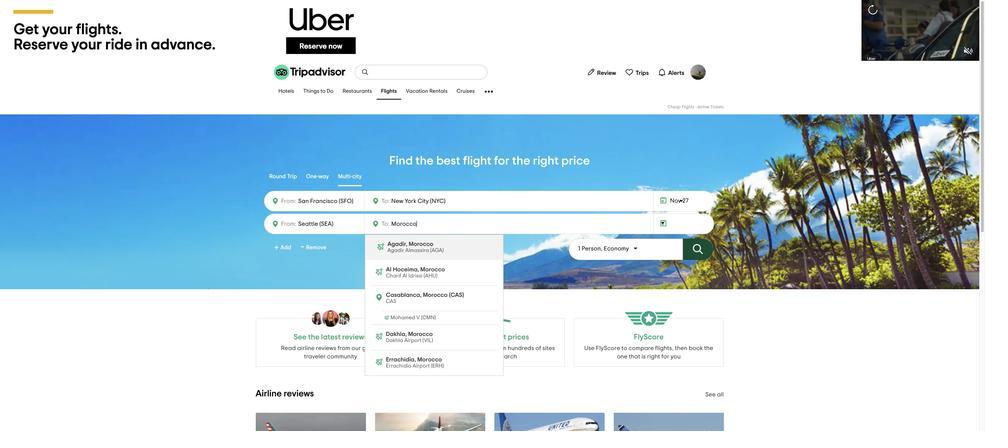 Task type: describe. For each thing, give the bounding box(es) containing it.
price
[[561, 155, 590, 167]]

search image
[[361, 68, 369, 76]]

dakhla,
[[386, 331, 407, 337]]

agadir
[[388, 248, 404, 253]]

+ add
[[274, 243, 291, 253]]

idrissi
[[408, 273, 423, 279]]

the
[[450, 333, 463, 341]]

0 vertical spatial al
[[386, 266, 391, 273]]

one-way link
[[306, 168, 329, 186]]

0 vertical spatial -
[[695, 105, 697, 109]]

to: for to where? text field on the left top of page
[[381, 198, 389, 204]]

latest
[[321, 333, 341, 341]]

1 person , economy
[[578, 246, 629, 252]]

trips
[[636, 70, 649, 76]]

for
[[494, 155, 510, 167]]

0 horizontal spatial airline
[[256, 389, 282, 398]]

from: for from where? text box
[[281, 198, 296, 204]]

(vil)
[[423, 338, 433, 343]]

0 horizontal spatial reviews
[[284, 389, 314, 398]]

casablanca, morocco (cas) cas
[[386, 292, 464, 304]]

compare
[[629, 345, 654, 351]]

best for deals
[[448, 345, 460, 351]]

then
[[675, 345, 687, 351]]

review link
[[584, 65, 619, 80]]

airport for errachidia,
[[413, 363, 430, 369]]

airline reviews link
[[256, 389, 314, 398]]

0 horizontal spatial right
[[533, 155, 559, 167]]

airline
[[297, 345, 315, 351]]

all
[[717, 391, 724, 398]]

remove
[[306, 245, 326, 250]]

cheap flights - airline tickets
[[668, 105, 724, 109]]

rentals
[[429, 89, 448, 94]]

way
[[319, 174, 329, 179]]

From where? text field
[[296, 196, 359, 206]]

from: for from where? text field
[[281, 221, 296, 227]]

errachidia,
[[386, 357, 416, 363]]

flight prices
[[488, 333, 529, 341]]

hotels
[[278, 89, 294, 94]]

al hoceima, morocco charif al idrissi (ahu)
[[386, 266, 445, 279]]

for you
[[662, 353, 681, 360]]

(erh)
[[431, 363, 444, 369]]

casablanca,
[[386, 292, 422, 298]]

lowest
[[465, 333, 487, 341]]

person
[[582, 246, 601, 252]]

To where? text field
[[389, 196, 459, 206]]

one search
[[486, 353, 517, 360]]

deals
[[477, 345, 493, 351]]

alerts link
[[655, 65, 687, 80]]

see for see all
[[705, 391, 716, 398]]

1
[[578, 246, 580, 252]]

is
[[642, 353, 646, 360]]

2 horizontal spatial reviews
[[342, 333, 368, 341]]

round trip
[[269, 174, 297, 179]]

nov 27
[[670, 198, 689, 204]]

+
[[274, 243, 279, 253]]

tickets
[[710, 105, 724, 109]]

0 vertical spatial flyscore
[[634, 333, 664, 341]]

morocco for casablanca,
[[423, 292, 448, 298]]

find for find the best flight for the right price
[[389, 155, 413, 167]]

almassira
[[405, 248, 429, 253]]

,
[[601, 246, 602, 252]]

1 vertical spatial flights
[[682, 105, 694, 109]]

that
[[629, 353, 640, 360]]

read airline reviews from our global traveler community
[[281, 345, 380, 360]]

dakhla, morocco dakhla airport (vil)
[[386, 331, 433, 343]]

one
[[617, 353, 628, 360]]

best for for
[[436, 155, 460, 167]]

city
[[352, 174, 362, 179]]

charif
[[386, 273, 401, 279]]

round
[[269, 174, 286, 179]]

1 horizontal spatial al
[[402, 273, 407, 279]]

agadir, morocco agadir almassira (aga)
[[388, 241, 444, 253]]

dakhla
[[386, 338, 403, 343]]

multi-
[[338, 174, 352, 179]]

review
[[597, 70, 616, 76]]

(cas)
[[449, 292, 464, 298]]

the inside use flyscore to compare flights, then book the one that is right for you
[[704, 345, 713, 351]]

flyscore inside use flyscore to compare flights, then book the one that is right for you
[[596, 345, 620, 351]]

(ahu)
[[424, 273, 437, 279]]

find the best flight deals from hundreds of sites with just one search
[[424, 345, 555, 360]]

vacation
[[406, 89, 428, 94]]

the for find the best flight for the right price
[[416, 155, 434, 167]]

read
[[281, 345, 296, 351]]



Task type: vqa. For each thing, say whether or not it's contained in the screenshot.
children
no



Task type: locate. For each thing, give the bounding box(es) containing it.
1 horizontal spatial -
[[695, 105, 697, 109]]

1 vertical spatial to:
[[381, 221, 389, 227]]

right
[[533, 155, 559, 167], [647, 353, 660, 360]]

(aga)
[[430, 248, 444, 253]]

the lowest flight prices
[[450, 333, 529, 341]]

None search field
[[355, 65, 487, 79]]

see
[[294, 333, 307, 341], [705, 391, 716, 398]]

restaurants link
[[338, 84, 377, 100]]

1 horizontal spatial find
[[424, 345, 436, 351]]

0 vertical spatial airline
[[697, 105, 710, 109]]

do
[[327, 89, 333, 94]]

morocco
[[409, 241, 433, 247], [420, 266, 445, 273], [423, 292, 448, 298], [408, 331, 433, 337], [417, 357, 442, 363]]

27
[[682, 198, 689, 204]]

(cmn)
[[421, 315, 436, 320]]

flight for for
[[463, 155, 491, 167]]

best inside the find the best flight deals from hundreds of sites with just one search
[[448, 345, 460, 351]]

agadir,
[[388, 241, 407, 247]]

1 vertical spatial best
[[448, 345, 460, 351]]

just
[[475, 353, 485, 360]]

see the latest reviews
[[294, 333, 368, 341]]

morocco inside "agadir, morocco agadir almassira (aga)"
[[409, 241, 433, 247]]

nov
[[670, 198, 681, 204]]

flights right cheap
[[682, 105, 694, 109]]

morocco up almassira
[[409, 241, 433, 247]]

0 horizontal spatial flyscore
[[596, 345, 620, 351]]

0 vertical spatial flight
[[463, 155, 491, 167]]

from: up add
[[281, 221, 296, 227]]

things to do
[[303, 89, 333, 94]]

right left price
[[533, 155, 559, 167]]

of
[[536, 345, 541, 351]]

0 vertical spatial see
[[294, 333, 307, 341]]

to inside use flyscore to compare flights, then book the one that is right for you
[[622, 345, 627, 351]]

morocco down (ahu)
[[423, 292, 448, 298]]

airport inside errachidia, morocco errachidia airport (erh)
[[413, 363, 430, 369]]

1 horizontal spatial to
[[622, 345, 627, 351]]

mohamed
[[391, 315, 415, 320]]

flights,
[[655, 345, 674, 351]]

1 vertical spatial to
[[622, 345, 627, 351]]

1 vertical spatial see
[[705, 391, 716, 398]]

to:
[[381, 198, 389, 204], [381, 221, 389, 227]]

1 horizontal spatial reviews
[[316, 345, 336, 351]]

mohamed v (cmn)
[[391, 315, 436, 320]]

al
[[386, 266, 391, 273], [402, 273, 407, 279]]

1 vertical spatial flyscore
[[596, 345, 620, 351]]

the inside the find the best flight deals from hundreds of sites with just one search
[[438, 345, 447, 351]]

add
[[281, 245, 291, 250]]

reviews inside read airline reviews from our global traveler community
[[316, 345, 336, 351]]

morocco inside errachidia, morocco errachidia airport (erh)
[[417, 357, 442, 363]]

alerts
[[668, 70, 684, 76]]

0 vertical spatial flights
[[381, 89, 397, 94]]

morocco inside dakhla, morocco dakhla airport (vil)
[[408, 331, 433, 337]]

morocco up (erh)
[[417, 357, 442, 363]]

book
[[689, 345, 703, 351]]

flight inside the find the best flight deals from hundreds of sites with just one search
[[462, 345, 476, 351]]

trips link
[[622, 65, 652, 80]]

from inside the find the best flight deals from hundreds of sites with just one search
[[494, 345, 506, 351]]

v
[[416, 315, 420, 320]]

al down hoceima,
[[402, 273, 407, 279]]

find for find the best flight deals from hundreds of sites with just one search
[[424, 345, 436, 351]]

to: for to where? text box
[[381, 221, 389, 227]]

find inside the find the best flight deals from hundreds of sites with just one search
[[424, 345, 436, 351]]

1 horizontal spatial from
[[494, 345, 506, 351]]

flyscore up "one"
[[596, 345, 620, 351]]

1 vertical spatial airline
[[256, 389, 282, 398]]

hoceima,
[[393, 266, 419, 273]]

see all link
[[705, 391, 724, 398]]

0 vertical spatial airport
[[404, 338, 421, 343]]

multi-city
[[338, 174, 362, 179]]

cheap
[[668, 105, 681, 109]]

1 horizontal spatial airline
[[697, 105, 710, 109]]

0 horizontal spatial from
[[338, 345, 350, 351]]

from left our
[[338, 345, 350, 351]]

0 vertical spatial right
[[533, 155, 559, 167]]

flights link
[[377, 84, 401, 100]]

to left do
[[321, 89, 326, 94]]

flight up with
[[462, 345, 476, 351]]

al up charif
[[386, 266, 391, 273]]

morocco up (ahu)
[[420, 266, 445, 273]]

round trip link
[[269, 168, 297, 186]]

1 vertical spatial reviews
[[316, 345, 336, 351]]

1 from: from the top
[[281, 198, 296, 204]]

profile picture image
[[690, 65, 706, 80]]

0 vertical spatial from:
[[281, 198, 296, 204]]

morocco inside casablanca, morocco (cas) cas
[[423, 292, 448, 298]]

economy
[[604, 246, 629, 252]]

see for see the latest reviews
[[294, 333, 307, 341]]

0 horizontal spatial to
[[321, 89, 326, 94]]

1 to: from the top
[[381, 198, 389, 204]]

from
[[338, 345, 350, 351], [494, 345, 506, 351]]

2 from: from the top
[[281, 221, 296, 227]]

2 to: from the top
[[381, 221, 389, 227]]

airport left (erh)
[[413, 363, 430, 369]]

to up "one"
[[622, 345, 627, 351]]

morocco for errachidia,
[[417, 357, 442, 363]]

airport inside dakhla, morocco dakhla airport (vil)
[[404, 338, 421, 343]]

morocco for agadir,
[[409, 241, 433, 247]]

advertisement region
[[0, 0, 979, 61]]

one-way
[[306, 174, 329, 179]]

1 horizontal spatial flights
[[682, 105, 694, 109]]

the
[[416, 155, 434, 167], [512, 155, 530, 167], [308, 333, 319, 341], [438, 345, 447, 351], [704, 345, 713, 351]]

flight left for
[[463, 155, 491, 167]]

trip
[[287, 174, 297, 179]]

hundreds
[[508, 345, 534, 351]]

errachidia
[[386, 363, 412, 369]]

to
[[321, 89, 326, 94], [622, 345, 627, 351]]

To where? text field
[[389, 219, 459, 229]]

0 vertical spatial to
[[321, 89, 326, 94]]

one-
[[306, 174, 319, 179]]

1 vertical spatial right
[[647, 353, 660, 360]]

flights left vacation
[[381, 89, 397, 94]]

global
[[362, 345, 380, 351]]

tripadvisor image
[[274, 65, 345, 80]]

0 vertical spatial reviews
[[342, 333, 368, 341]]

airport for dakhla,
[[404, 338, 421, 343]]

0 horizontal spatial -
[[301, 241, 304, 253]]

right right is
[[647, 353, 660, 360]]

2 from from the left
[[494, 345, 506, 351]]

2 vertical spatial reviews
[[284, 389, 314, 398]]

1 horizontal spatial flyscore
[[634, 333, 664, 341]]

use flyscore to compare flights, then book the one that is right for you
[[584, 345, 713, 360]]

the for see the latest reviews
[[308, 333, 319, 341]]

1 vertical spatial -
[[301, 241, 304, 253]]

see up airline on the left bottom of the page
[[294, 333, 307, 341]]

errachidia, morocco errachidia airport (erh)
[[386, 357, 444, 369]]

cruises
[[457, 89, 475, 94]]

0 horizontal spatial flights
[[381, 89, 397, 94]]

airline
[[697, 105, 710, 109], [256, 389, 282, 398]]

0 horizontal spatial find
[[389, 155, 413, 167]]

right inside use flyscore to compare flights, then book the one that is right for you
[[647, 353, 660, 360]]

morocco inside al hoceima, morocco charif al idrissi (ahu)
[[420, 266, 445, 273]]

flyscore up compare on the bottom right
[[634, 333, 664, 341]]

cruises link
[[452, 84, 479, 100]]

- left remove
[[301, 241, 304, 253]]

0 horizontal spatial see
[[294, 333, 307, 341]]

morocco for dakhla,
[[408, 331, 433, 337]]

1 horizontal spatial see
[[705, 391, 716, 398]]

things to do link
[[299, 84, 338, 100]]

0 vertical spatial find
[[389, 155, 413, 167]]

traveler community
[[304, 353, 357, 360]]

1 vertical spatial find
[[424, 345, 436, 351]]

from up one search
[[494, 345, 506, 351]]

find
[[389, 155, 413, 167], [424, 345, 436, 351]]

flight for deals
[[462, 345, 476, 351]]

from:
[[281, 198, 296, 204], [281, 221, 296, 227]]

0 horizontal spatial al
[[386, 266, 391, 273]]

from: down round trip link
[[281, 198, 296, 204]]

vacation rentals
[[406, 89, 448, 94]]

vacation rentals link
[[401, 84, 452, 100]]

1 from from the left
[[338, 345, 350, 351]]

-
[[695, 105, 697, 109], [301, 241, 304, 253]]

see all
[[705, 391, 724, 398]]

sites
[[542, 345, 555, 351]]

cas
[[386, 299, 396, 304]]

airport
[[404, 338, 421, 343], [413, 363, 430, 369]]

From where? text field
[[296, 219, 359, 229]]

see left all
[[705, 391, 716, 398]]

best
[[436, 155, 460, 167], [448, 345, 460, 351]]

0 vertical spatial best
[[436, 155, 460, 167]]

things
[[303, 89, 319, 94]]

1 vertical spatial airport
[[413, 363, 430, 369]]

1 horizontal spatial right
[[647, 353, 660, 360]]

find the best flight for the right price
[[389, 155, 590, 167]]

reviews
[[342, 333, 368, 341], [316, 345, 336, 351], [284, 389, 314, 398]]

0 vertical spatial to:
[[381, 198, 389, 204]]

1 vertical spatial al
[[402, 273, 407, 279]]

multi-city link
[[338, 168, 362, 186]]

- left tickets
[[695, 105, 697, 109]]

1 vertical spatial from:
[[281, 221, 296, 227]]

restaurants
[[343, 89, 372, 94]]

flights inside flights link
[[381, 89, 397, 94]]

- remove
[[301, 241, 326, 253]]

from inside read airline reviews from our global traveler community
[[338, 345, 350, 351]]

1 vertical spatial flight
[[462, 345, 476, 351]]

the for find the best flight deals from hundreds of sites with just one search
[[438, 345, 447, 351]]

airport left (vil)
[[404, 338, 421, 343]]

morocco up (vil)
[[408, 331, 433, 337]]

airline reviews
[[256, 389, 314, 398]]



